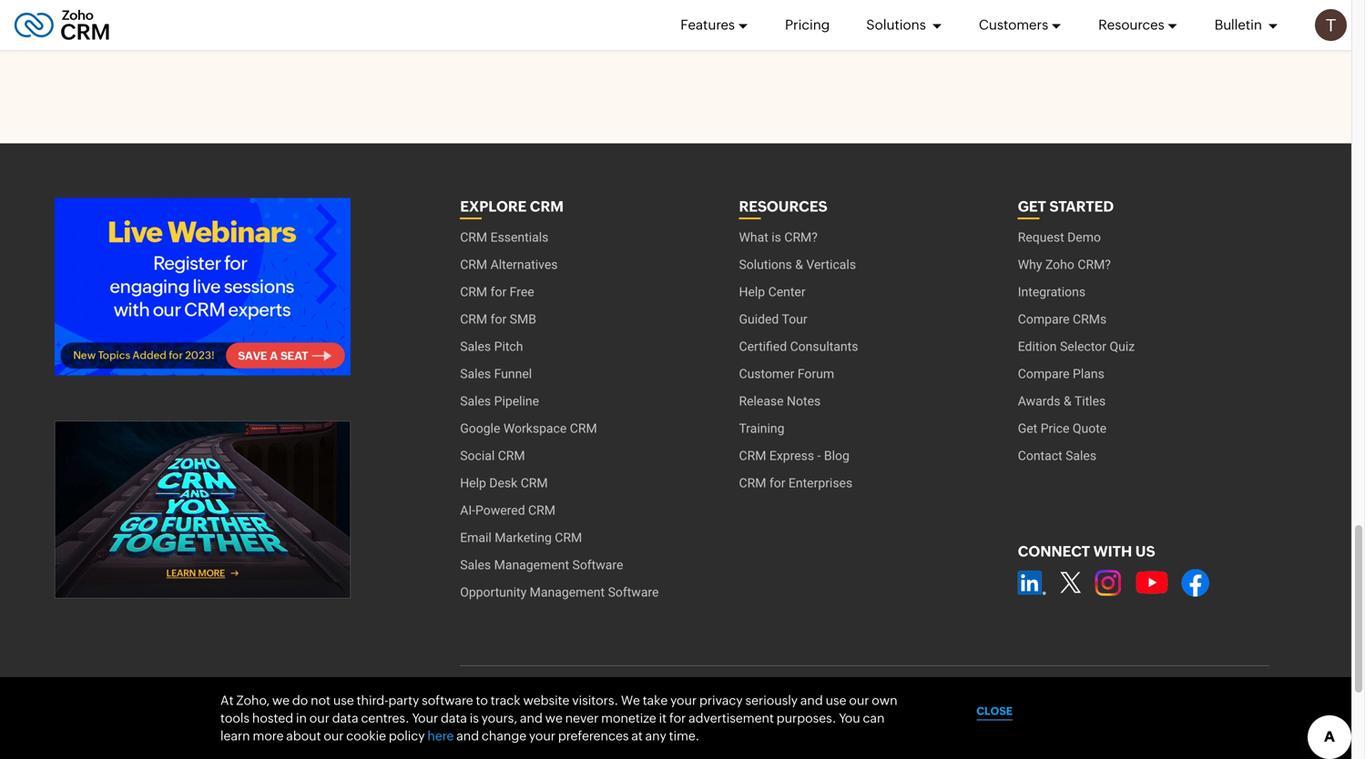 Task type: vqa. For each thing, say whether or not it's contained in the screenshot.
The Understand
no



Task type: locate. For each thing, give the bounding box(es) containing it.
our right about
[[324, 729, 344, 744]]

0 vertical spatial compare
[[1018, 312, 1070, 327]]

1 horizontal spatial your
[[670, 693, 697, 708]]

0 horizontal spatial help
[[460, 476, 486, 491]]

& up the center
[[795, 257, 803, 272]]

crms
[[1073, 312, 1107, 327]]

your inside at zoho, we do not use third-party software to track website visitors. we take your privacy seriously and use our own tools hosted in our data centres. your data is yours, and we never monetize it for advertisement purposes. you can learn more about our cookie policy
[[670, 693, 697, 708]]

for right it
[[669, 711, 686, 726]]

for left free on the left of the page
[[491, 285, 507, 300]]

here link
[[427, 729, 454, 744]]

integrations
[[1018, 285, 1086, 300]]

selector
[[1060, 339, 1107, 354]]

solutions right pricing
[[866, 17, 929, 33]]

0 horizontal spatial use
[[333, 693, 354, 708]]

what is crm?
[[739, 230, 818, 245]]

1 vertical spatial software
[[608, 585, 659, 600]]

crm right desk
[[521, 476, 548, 491]]

compare crms
[[1018, 312, 1107, 327]]

and down 'website'
[[520, 711, 543, 726]]

help for help desk crm
[[460, 476, 486, 491]]

crm essentials
[[460, 230, 549, 245]]

for inside crm for enterprises link
[[769, 476, 786, 491]]

management
[[494, 558, 569, 573], [530, 585, 605, 600]]

preferences
[[558, 729, 629, 744]]

0 vertical spatial solutions
[[866, 17, 929, 33]]

crm
[[530, 198, 564, 215], [460, 230, 487, 245], [460, 257, 487, 272], [460, 285, 487, 300], [460, 312, 487, 327], [570, 421, 597, 436], [498, 449, 525, 464], [739, 449, 766, 464], [521, 476, 548, 491], [739, 476, 766, 491], [528, 503, 556, 518], [555, 530, 582, 546]]

1 vertical spatial compare
[[1018, 367, 1070, 382]]

0 horizontal spatial we
[[272, 693, 290, 708]]

for inside crm for free link
[[491, 285, 507, 300]]

management for opportunity
[[530, 585, 605, 600]]

solutions for solutions & verticals
[[739, 257, 792, 272]]

is right what
[[772, 230, 781, 245]]

here and change your preferences at any time.
[[427, 729, 700, 744]]

explore
[[460, 198, 527, 215]]

compare up edition
[[1018, 312, 1070, 327]]

2 data from the left
[[441, 711, 467, 726]]

crm up crm for smb
[[460, 285, 487, 300]]

google
[[460, 421, 500, 436]]

powered
[[475, 503, 525, 518]]

demo
[[1068, 230, 1101, 245]]

we
[[272, 693, 290, 708], [545, 711, 563, 726]]

explore crm
[[460, 198, 564, 215]]

sales pitch link
[[460, 333, 523, 361]]

advertisement
[[689, 711, 774, 726]]

customers
[[979, 17, 1048, 33]]

our down the not at the bottom of page
[[309, 711, 330, 726]]

0 vertical spatial &
[[795, 257, 803, 272]]

use right the not at the bottom of page
[[333, 693, 354, 708]]

guided tour
[[739, 312, 808, 327]]

why zoho crm? link
[[1018, 251, 1111, 279]]

crm down crm express - blog link
[[739, 476, 766, 491]]

2 use from the left
[[826, 693, 847, 708]]

1 horizontal spatial and
[[520, 711, 543, 726]]

help down social
[[460, 476, 486, 491]]

0 vertical spatial management
[[494, 558, 569, 573]]

0 vertical spatial crm?
[[784, 230, 818, 245]]

zoho crm logo image
[[14, 5, 110, 45]]

1 horizontal spatial &
[[1064, 394, 1072, 409]]

1 horizontal spatial is
[[772, 230, 781, 245]]

resources
[[739, 198, 827, 215]]

1 horizontal spatial we
[[545, 711, 563, 726]]

express
[[769, 449, 814, 464]]

compare crms link
[[1018, 306, 1107, 333]]

& left titles
[[1064, 394, 1072, 409]]

take
[[643, 693, 668, 708]]

crm down training "link"
[[739, 449, 766, 464]]

seriously
[[745, 693, 798, 708]]

plans
[[1073, 367, 1105, 382]]

crm? for what is crm?
[[784, 230, 818, 245]]

0 horizontal spatial &
[[795, 257, 803, 272]]

here
[[427, 729, 454, 744]]

crm up marketing
[[528, 503, 556, 518]]

0 horizontal spatial is
[[470, 711, 479, 726]]

ai-powered crm link
[[460, 497, 556, 525]]

sales up google
[[460, 394, 491, 409]]

titles
[[1075, 394, 1106, 409]]

software for sales management software
[[572, 558, 623, 573]]

1 horizontal spatial use
[[826, 693, 847, 708]]

terry turtle image
[[1315, 9, 1347, 41]]

sales left pitch
[[460, 339, 491, 354]]

for down 'express'
[[769, 476, 786, 491]]

1 vertical spatial &
[[1064, 394, 1072, 409]]

crm? down demo
[[1078, 257, 1111, 272]]

0 vertical spatial our
[[849, 693, 869, 708]]

sales down quote
[[1066, 449, 1097, 464]]

& inside solutions & verticals link
[[795, 257, 803, 272]]

1 vertical spatial solutions
[[739, 257, 792, 272]]

solutions for solutions
[[866, 17, 929, 33]]

resources
[[1099, 17, 1165, 33]]

social crm link
[[460, 443, 525, 470]]

policy
[[389, 729, 425, 744]]

we left do
[[272, 693, 290, 708]]

crm for smb link
[[460, 306, 536, 333]]

certified
[[739, 339, 787, 354]]

1 vertical spatial crm?
[[1078, 257, 1111, 272]]

2 vertical spatial and
[[456, 729, 479, 744]]

sales for sales pitch
[[460, 339, 491, 354]]

1 compare from the top
[[1018, 312, 1070, 327]]

third-
[[357, 693, 388, 708]]

email marketing crm link
[[460, 525, 582, 552]]

0 vertical spatial and
[[800, 693, 823, 708]]

0 horizontal spatial your
[[529, 729, 556, 744]]

certified consultants link
[[739, 333, 858, 361]]

for inside crm for smb link
[[491, 312, 507, 327]]

we down 'website'
[[545, 711, 563, 726]]

1 horizontal spatial data
[[441, 711, 467, 726]]

for left smb
[[491, 312, 507, 327]]

you
[[839, 711, 860, 726]]

sales pipeline link
[[460, 388, 539, 415]]

help up the guided
[[739, 285, 765, 300]]

for for smb
[[491, 312, 507, 327]]

is
[[772, 230, 781, 245], [470, 711, 479, 726]]

data up cookie
[[332, 711, 358, 726]]

awards & titles link
[[1018, 388, 1106, 415]]

0 horizontal spatial and
[[456, 729, 479, 744]]

our up you
[[849, 693, 869, 708]]

0 vertical spatial your
[[670, 693, 697, 708]]

-
[[817, 449, 821, 464]]

social
[[460, 449, 495, 464]]

not
[[311, 693, 331, 708]]

management for sales
[[494, 558, 569, 573]]

help desk crm link
[[460, 470, 548, 497]]

compare
[[1018, 312, 1070, 327], [1018, 367, 1070, 382]]

whats new in zoho crm 2023 image
[[55, 421, 351, 599]]

compare inside compare plans link
[[1018, 367, 1070, 382]]

visitors.
[[572, 693, 618, 708]]

1 vertical spatial management
[[530, 585, 605, 600]]

1 vertical spatial your
[[529, 729, 556, 744]]

training link
[[739, 415, 785, 443]]

sales down sales pitch link
[[460, 367, 491, 382]]

crm up sales pitch
[[460, 312, 487, 327]]

management down marketing
[[494, 558, 569, 573]]

use up you
[[826, 693, 847, 708]]

compare up awards
[[1018, 367, 1070, 382]]

2 compare from the top
[[1018, 367, 1070, 382]]

customer forum
[[739, 367, 834, 382]]

hosted
[[252, 711, 293, 726]]

1 horizontal spatial help
[[739, 285, 765, 300]]

for for enterprises
[[769, 476, 786, 491]]

your down 'website'
[[529, 729, 556, 744]]

crm up help desk crm
[[498, 449, 525, 464]]

crm? up solutions & verticals
[[784, 230, 818, 245]]

desk
[[489, 476, 518, 491]]

help desk crm
[[460, 476, 548, 491]]

pricing link
[[785, 0, 830, 50]]

solutions up the help center
[[739, 257, 792, 272]]

your right take
[[670, 693, 697, 708]]

0 vertical spatial software
[[572, 558, 623, 573]]

release
[[739, 394, 784, 409]]

can
[[863, 711, 885, 726]]

crm alternatives link
[[460, 251, 558, 279]]

0 horizontal spatial solutions
[[739, 257, 792, 272]]

crm inside 'link'
[[498, 449, 525, 464]]

compare inside compare crms link
[[1018, 312, 1070, 327]]

email
[[460, 530, 492, 546]]

0 horizontal spatial data
[[332, 711, 358, 726]]

0 horizontal spatial crm?
[[784, 230, 818, 245]]

crm up sales management software
[[555, 530, 582, 546]]

solutions
[[866, 17, 929, 33], [739, 257, 792, 272]]

and up purposes.
[[800, 693, 823, 708]]

crm up essentials
[[530, 198, 564, 215]]

1 horizontal spatial solutions
[[866, 17, 929, 33]]

1 vertical spatial help
[[460, 476, 486, 491]]

compare plans link
[[1018, 361, 1105, 388]]

1 vertical spatial and
[[520, 711, 543, 726]]

management down sales management software link
[[530, 585, 605, 600]]

1 horizontal spatial crm?
[[1078, 257, 1111, 272]]

software for opportunity management software
[[608, 585, 659, 600]]

crm up crm for free
[[460, 257, 487, 272]]

track
[[491, 693, 521, 708]]

sales pitch
[[460, 339, 523, 354]]

is inside at zoho, we do not use third-party software to track website visitors. we take your privacy seriously and use our own tools hosted in our data centres. your data is yours, and we never monetize it for advertisement purposes. you can learn more about our cookie policy
[[470, 711, 479, 726]]

1 vertical spatial we
[[545, 711, 563, 726]]

email marketing crm
[[460, 530, 582, 546]]

0 vertical spatial is
[[772, 230, 781, 245]]

0 vertical spatial help
[[739, 285, 765, 300]]

1 vertical spatial is
[[470, 711, 479, 726]]

& inside awards & titles link
[[1064, 394, 1072, 409]]

is down to
[[470, 711, 479, 726]]

sales down email
[[460, 558, 491, 573]]

and right here link
[[456, 729, 479, 744]]

help for help center
[[739, 285, 765, 300]]

data
[[332, 711, 358, 726], [441, 711, 467, 726]]

sales funnel link
[[460, 361, 532, 388]]

1 data from the left
[[332, 711, 358, 726]]

data down software
[[441, 711, 467, 726]]

crm for enterprises
[[739, 476, 853, 491]]

it
[[659, 711, 667, 726]]

&
[[795, 257, 803, 272], [1064, 394, 1072, 409]]

help center link
[[739, 279, 806, 306]]



Task type: describe. For each thing, give the bounding box(es) containing it.
forum
[[798, 367, 834, 382]]

crm alternatives
[[460, 257, 558, 272]]

enterprises
[[789, 476, 853, 491]]

1 use from the left
[[333, 693, 354, 708]]

sales management software link
[[460, 552, 623, 579]]

purposes.
[[777, 711, 836, 726]]

0 vertical spatial we
[[272, 693, 290, 708]]

integrations link
[[1018, 279, 1086, 306]]

request demo link
[[1018, 224, 1101, 251]]

blog
[[824, 449, 850, 464]]

never
[[565, 711, 599, 726]]

at
[[631, 729, 643, 744]]

tour
[[782, 312, 808, 327]]

zoho
[[1046, 257, 1075, 272]]

in
[[296, 711, 307, 726]]

opportunity management software link
[[460, 579, 659, 607]]

release notes link
[[739, 388, 821, 415]]

& for titles
[[1064, 394, 1072, 409]]

more
[[253, 729, 284, 744]]

party
[[388, 693, 419, 708]]

time.
[[669, 729, 700, 744]]

opportunity management software
[[460, 585, 659, 600]]

training
[[739, 421, 785, 436]]

compare for compare crms
[[1018, 312, 1070, 327]]

crm express - blog
[[739, 449, 850, 464]]

crm? for why zoho crm?
[[1078, 257, 1111, 272]]

we
[[621, 693, 640, 708]]

what is crm? link
[[739, 224, 818, 251]]

customer forum link
[[739, 361, 834, 388]]

at zoho, we do not use third-party software to track website visitors. we take your privacy seriously and use our own tools hosted in our data centres. your data is yours, and we never monetize it for advertisement purposes. you can learn more about our cookie policy
[[220, 693, 898, 744]]

about
[[286, 729, 321, 744]]

opportunity
[[460, 585, 527, 600]]

software
[[422, 693, 473, 708]]

cookie
[[346, 729, 386, 744]]

crm for enterprises link
[[739, 470, 853, 497]]

notes
[[787, 394, 821, 409]]

connect
[[1018, 543, 1090, 560]]

essentials
[[491, 230, 549, 245]]

contact sales link
[[1018, 443, 1097, 470]]

sales for sales management software
[[460, 558, 491, 573]]

do
[[292, 693, 308, 708]]

ai-powered crm
[[460, 503, 556, 518]]

sales funnel
[[460, 367, 532, 382]]

learn
[[220, 729, 250, 744]]

certified consultants
[[739, 339, 858, 354]]

release notes
[[739, 394, 821, 409]]

features link
[[681, 0, 749, 50]]

for inside at zoho, we do not use third-party software to track website visitors. we take your privacy seriously and use our own tools hosted in our data centres. your data is yours, and we never monetize it for advertisement purposes. you can learn more about our cookie policy
[[669, 711, 686, 726]]

to
[[476, 693, 488, 708]]

2 horizontal spatial and
[[800, 693, 823, 708]]

price
[[1041, 421, 1070, 436]]

sales management software
[[460, 558, 623, 573]]

funnel
[[494, 367, 532, 382]]

quiz
[[1110, 339, 1135, 354]]

crm right workspace
[[570, 421, 597, 436]]

crm for free link
[[460, 279, 534, 306]]

sales pipeline
[[460, 394, 539, 409]]

website
[[523, 693, 570, 708]]

crm express - blog link
[[739, 443, 850, 470]]

started
[[1050, 198, 1114, 215]]

edition
[[1018, 339, 1057, 354]]

privacy
[[699, 693, 743, 708]]

pipeline
[[494, 394, 539, 409]]

pitch
[[494, 339, 523, 354]]

why
[[1018, 257, 1042, 272]]

awards
[[1018, 394, 1061, 409]]

get price quote
[[1018, 421, 1107, 436]]

& for verticals
[[795, 257, 803, 272]]

edition selector quiz
[[1018, 339, 1135, 354]]

bulletin link
[[1215, 0, 1279, 50]]

2 vertical spatial our
[[324, 729, 344, 744]]

any
[[645, 729, 667, 744]]

google workspace crm link
[[460, 415, 597, 443]]

contact sales
[[1018, 449, 1097, 464]]

crm for smb
[[460, 312, 536, 327]]

center
[[768, 285, 806, 300]]

crm down explore
[[460, 230, 487, 245]]

us
[[1136, 543, 1155, 560]]

for for free
[[491, 285, 507, 300]]

zoho crm live webinars 2023 footer image
[[55, 198, 351, 376]]

sales for sales funnel
[[460, 367, 491, 382]]

guided
[[739, 312, 779, 327]]

guided tour link
[[739, 306, 808, 333]]

solutions & verticals link
[[739, 251, 856, 279]]

request
[[1018, 230, 1064, 245]]

resources link
[[1099, 0, 1178, 50]]

your
[[412, 711, 438, 726]]

1 vertical spatial our
[[309, 711, 330, 726]]

compare for compare plans
[[1018, 367, 1070, 382]]

get started
[[1018, 198, 1114, 215]]

sales for sales pipeline
[[460, 394, 491, 409]]



